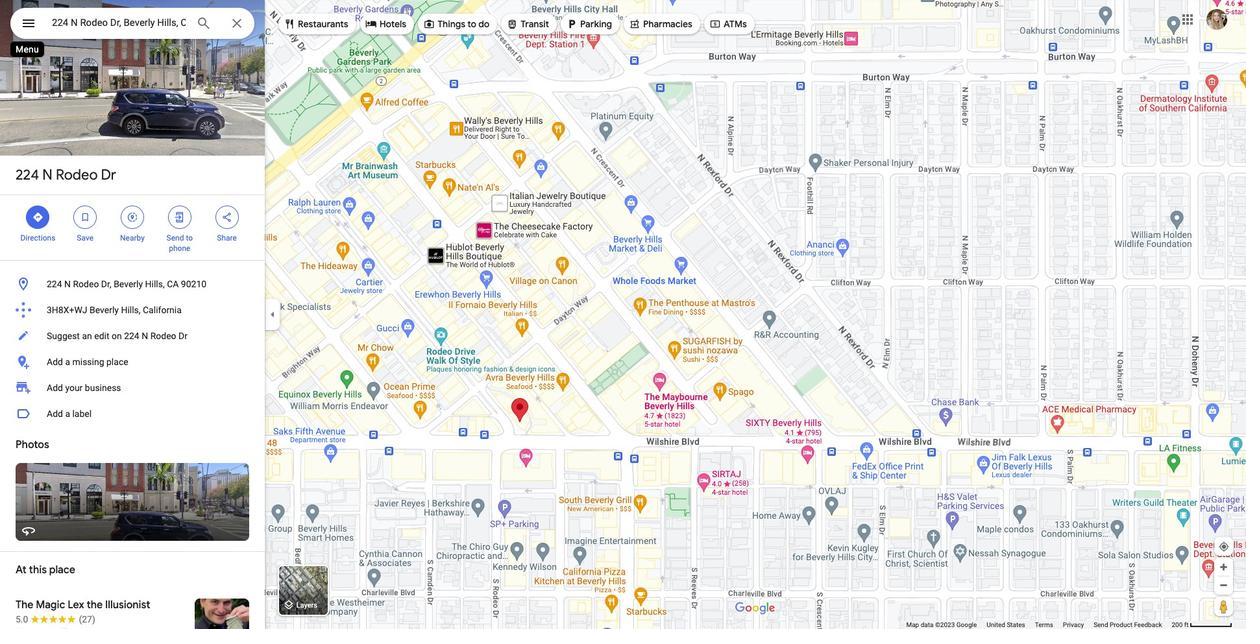 Task type: locate. For each thing, give the bounding box(es) containing it.
0 horizontal spatial to
[[186, 234, 193, 243]]

 atms
[[709, 17, 747, 31]]

3h8x+wj beverly hills, california
[[47, 305, 182, 315]]

1 vertical spatial a
[[65, 409, 70, 419]]

beverly right dr,
[[114, 279, 143, 289]]

add for add your business
[[47, 383, 63, 393]]

0 vertical spatial n
[[42, 166, 52, 184]]

pharmacies
[[643, 18, 692, 30]]

1 horizontal spatial send
[[1094, 622, 1108, 629]]

beverly
[[114, 279, 143, 289], [90, 305, 119, 315]]

save
[[77, 234, 93, 243]]

0 horizontal spatial n
[[42, 166, 52, 184]]

a for label
[[65, 409, 70, 419]]

a for missing
[[65, 357, 70, 367]]

a
[[65, 357, 70, 367], [65, 409, 70, 419]]

2 add from the top
[[47, 383, 63, 393]]

 hotels
[[365, 17, 406, 31]]

0 horizontal spatial hills,
[[121, 305, 141, 315]]


[[221, 210, 233, 225]]

add your business link
[[0, 375, 265, 401]]

add for add a label
[[47, 409, 63, 419]]

the
[[16, 599, 33, 612]]

2 vertical spatial add
[[47, 409, 63, 419]]

footer
[[906, 621, 1172, 630]]

google
[[957, 622, 977, 629]]

place
[[106, 357, 128, 367], [49, 564, 75, 577]]

0 vertical spatial 224
[[16, 166, 39, 184]]

a left "label"
[[65, 409, 70, 419]]

photos
[[16, 439, 49, 452]]

0 horizontal spatial 224
[[16, 166, 39, 184]]

rodeo
[[56, 166, 98, 184], [73, 279, 99, 289], [150, 331, 176, 341]]

a left missing
[[65, 357, 70, 367]]

224
[[16, 166, 39, 184], [47, 279, 62, 289], [124, 331, 139, 341]]

dr down california
[[178, 331, 188, 341]]

n for 224 n rodeo dr
[[42, 166, 52, 184]]

224 up 
[[16, 166, 39, 184]]

2 a from the top
[[65, 409, 70, 419]]

 pharmacies
[[629, 17, 692, 31]]

united
[[987, 622, 1005, 629]]

0 horizontal spatial dr
[[101, 166, 116, 184]]

share
[[217, 234, 237, 243]]

0 vertical spatial a
[[65, 357, 70, 367]]

1 horizontal spatial hills,
[[145, 279, 165, 289]]

1 horizontal spatial n
[[64, 279, 71, 289]]

n up 
[[42, 166, 52, 184]]

an
[[82, 331, 92, 341]]

n inside 224 n rodeo dr, beverly hills, ca 90210 button
[[64, 279, 71, 289]]

224 N Rodeo Dr, Beverly Hills, CA 90210 field
[[10, 8, 254, 39]]

2 vertical spatial n
[[142, 331, 148, 341]]

united states
[[987, 622, 1025, 629]]

0 vertical spatial rodeo
[[56, 166, 98, 184]]

add inside add a label button
[[47, 409, 63, 419]]

send inside 'send product feedback' button
[[1094, 622, 1108, 629]]

none field inside "224 n rodeo dr, beverly hills, ca 90210" field
[[52, 15, 186, 31]]

n
[[42, 166, 52, 184], [64, 279, 71, 289], [142, 331, 148, 341]]

1 vertical spatial n
[[64, 279, 71, 289]]

place right this
[[49, 564, 75, 577]]

add your business
[[47, 383, 121, 393]]

224 up 3h8x+wj at the left
[[47, 279, 62, 289]]

california
[[143, 305, 182, 315]]

hills, left the ca
[[145, 279, 165, 289]]

1 vertical spatial 224
[[47, 279, 62, 289]]

add left "label"
[[47, 409, 63, 419]]

to inside send to phone
[[186, 234, 193, 243]]

2 vertical spatial rodeo
[[150, 331, 176, 341]]

place down suggest an edit on 224 n rodeo dr
[[106, 357, 128, 367]]

suggest an edit on 224 n rodeo dr button
[[0, 323, 265, 349]]

add inside add a missing place button
[[47, 357, 63, 367]]

hills, up suggest an edit on 224 n rodeo dr button
[[121, 305, 141, 315]]

3 add from the top
[[47, 409, 63, 419]]

the
[[87, 599, 103, 612]]

rodeo for dr
[[56, 166, 98, 184]]

224 inside button
[[124, 331, 139, 341]]

add left your
[[47, 383, 63, 393]]

0 vertical spatial send
[[167, 234, 184, 243]]

rodeo down california
[[150, 331, 176, 341]]

business
[[85, 383, 121, 393]]

to left do
[[468, 18, 476, 30]]

rodeo inside button
[[73, 279, 99, 289]]

2 vertical spatial 224
[[124, 331, 139, 341]]

224 for 224 n rodeo dr, beverly hills, ca 90210
[[47, 279, 62, 289]]

n right the on
[[142, 331, 148, 341]]

0 vertical spatial add
[[47, 357, 63, 367]]


[[506, 17, 518, 31]]

2 horizontal spatial n
[[142, 331, 148, 341]]

1 horizontal spatial dr
[[178, 331, 188, 341]]

add
[[47, 357, 63, 367], [47, 383, 63, 393], [47, 409, 63, 419]]

0 vertical spatial place
[[106, 357, 128, 367]]

224 n rodeo dr, beverly hills, ca 90210
[[47, 279, 207, 289]]

1 vertical spatial dr
[[178, 331, 188, 341]]

actions for 224 n rodeo dr region
[[0, 195, 265, 260]]

send
[[167, 234, 184, 243], [1094, 622, 1108, 629]]

1 vertical spatial rodeo
[[73, 279, 99, 289]]

3h8x+wj beverly hills, california button
[[0, 297, 265, 323]]

1 add from the top
[[47, 357, 63, 367]]

5.0
[[16, 615, 28, 625]]

224 right the on
[[124, 331, 139, 341]]

rodeo up 
[[56, 166, 98, 184]]

zoom out image
[[1219, 581, 1229, 591]]

edit
[[94, 331, 109, 341]]


[[629, 17, 641, 31]]

send for send product feedback
[[1094, 622, 1108, 629]]

2 horizontal spatial 224
[[124, 331, 139, 341]]

0 vertical spatial hills,
[[145, 279, 165, 289]]

hotels
[[379, 18, 406, 30]]

google maps element
[[0, 0, 1246, 630]]

missing
[[72, 357, 104, 367]]

add down suggest
[[47, 357, 63, 367]]

0 vertical spatial to
[[468, 18, 476, 30]]

add inside add your business link
[[47, 383, 63, 393]]

terms button
[[1035, 621, 1053, 630]]

5.0 stars 27 reviews image
[[16, 613, 95, 626]]

send left product
[[1094, 622, 1108, 629]]

rodeo inside button
[[150, 331, 176, 341]]

send inside send to phone
[[167, 234, 184, 243]]

directions
[[20, 234, 55, 243]]

layers
[[296, 602, 317, 610]]

1 vertical spatial send
[[1094, 622, 1108, 629]]

rodeo left dr,
[[73, 279, 99, 289]]

1 a from the top
[[65, 357, 70, 367]]

224 inside button
[[47, 279, 62, 289]]

map
[[906, 622, 919, 629]]

1 vertical spatial beverly
[[90, 305, 119, 315]]

©2023
[[935, 622, 955, 629]]

224 n rodeo dr main content
[[0, 0, 265, 630]]

map data ©2023 google
[[906, 622, 977, 629]]

1 horizontal spatial 224
[[47, 279, 62, 289]]

footer containing map data ©2023 google
[[906, 621, 1172, 630]]

send up phone
[[167, 234, 184, 243]]

beverly down dr,
[[90, 305, 119, 315]]

dr up "actions for 224 n rodeo dr" region
[[101, 166, 116, 184]]

1 horizontal spatial place
[[106, 357, 128, 367]]

n up 3h8x+wj at the left
[[64, 279, 71, 289]]

to up phone
[[186, 234, 193, 243]]

nearby
[[120, 234, 145, 243]]

transit
[[521, 18, 549, 30]]

1 vertical spatial place
[[49, 564, 75, 577]]

hills,
[[145, 279, 165, 289], [121, 305, 141, 315]]

None field
[[52, 15, 186, 31]]

dr inside button
[[178, 331, 188, 341]]

0 horizontal spatial send
[[167, 234, 184, 243]]

collapse side panel image
[[265, 308, 280, 322]]

1 vertical spatial add
[[47, 383, 63, 393]]

1 horizontal spatial to
[[468, 18, 476, 30]]

1 vertical spatial to
[[186, 234, 193, 243]]

 button
[[10, 8, 47, 42]]

dr
[[101, 166, 116, 184], [178, 331, 188, 341]]

terms
[[1035, 622, 1053, 629]]

place inside button
[[106, 357, 128, 367]]



Task type: vqa. For each thing, say whether or not it's contained in the screenshot.
"Hotels"
yes



Task type: describe. For each thing, give the bounding box(es) containing it.
show street view coverage image
[[1214, 597, 1233, 617]]

add a missing place button
[[0, 349, 265, 375]]

0 vertical spatial beverly
[[114, 279, 143, 289]]

phone
[[169, 244, 190, 253]]

illusionist
[[105, 599, 150, 612]]

footer inside the google maps element
[[906, 621, 1172, 630]]

product
[[1110, 622, 1133, 629]]

send product feedback
[[1094, 622, 1162, 629]]

3h8x+wj
[[47, 305, 87, 315]]

suggest
[[47, 331, 80, 341]]

 parking
[[566, 17, 612, 31]]

zoom in image
[[1219, 563, 1229, 572]]

n inside suggest an edit on 224 n rodeo dr button
[[142, 331, 148, 341]]

do
[[479, 18, 490, 30]]

 transit
[[506, 17, 549, 31]]

200 ft
[[1172, 622, 1189, 629]]

(27)
[[79, 615, 95, 625]]


[[127, 210, 138, 225]]

 restaurants
[[284, 17, 348, 31]]


[[79, 210, 91, 225]]

 things to do
[[423, 17, 490, 31]]

ca
[[167, 279, 179, 289]]

privacy button
[[1063, 621, 1084, 630]]

add a label button
[[0, 401, 265, 427]]

parking
[[580, 18, 612, 30]]

this
[[29, 564, 47, 577]]

 search field
[[10, 8, 254, 42]]


[[174, 210, 185, 225]]

add a label
[[47, 409, 92, 419]]

lex
[[68, 599, 84, 612]]

send product feedback button
[[1094, 621, 1162, 630]]

google account: michelle dermenjian  
(michelle.dermenjian@adept.ai) image
[[1207, 9, 1227, 30]]


[[32, 210, 44, 225]]

90210
[[181, 279, 207, 289]]

200 ft button
[[1172, 622, 1233, 629]]

1 vertical spatial hills,
[[121, 305, 141, 315]]

rodeo for dr,
[[73, 279, 99, 289]]

to inside the  things to do
[[468, 18, 476, 30]]

show your location image
[[1218, 541, 1230, 553]]

label
[[72, 409, 92, 419]]

224 n rodeo dr
[[16, 166, 116, 184]]

ft
[[1184, 622, 1189, 629]]

atms
[[724, 18, 747, 30]]

add a missing place
[[47, 357, 128, 367]]

add for add a missing place
[[47, 357, 63, 367]]

at this place
[[16, 564, 75, 577]]

send to phone
[[167, 234, 193, 253]]


[[365, 17, 377, 31]]

dr,
[[101, 279, 111, 289]]

things
[[438, 18, 465, 30]]


[[21, 14, 36, 32]]


[[566, 17, 578, 31]]

united states button
[[987, 621, 1025, 630]]


[[284, 17, 295, 31]]

the magic lex the illusionist
[[16, 599, 150, 612]]

at
[[16, 564, 27, 577]]

feedback
[[1134, 622, 1162, 629]]

n for 224 n rodeo dr, beverly hills, ca 90210
[[64, 279, 71, 289]]


[[423, 17, 435, 31]]

0 horizontal spatial place
[[49, 564, 75, 577]]

privacy
[[1063, 622, 1084, 629]]

magic
[[36, 599, 65, 612]]

your
[[65, 383, 83, 393]]

data
[[921, 622, 934, 629]]

224 n rodeo dr, beverly hills, ca 90210 button
[[0, 271, 265, 297]]

0 vertical spatial dr
[[101, 166, 116, 184]]

200
[[1172, 622, 1183, 629]]

restaurants
[[298, 18, 348, 30]]

suggest an edit on 224 n rodeo dr
[[47, 331, 188, 341]]

on
[[112, 331, 122, 341]]

send for send to phone
[[167, 234, 184, 243]]


[[709, 17, 721, 31]]

224 for 224 n rodeo dr
[[16, 166, 39, 184]]

states
[[1007, 622, 1025, 629]]



